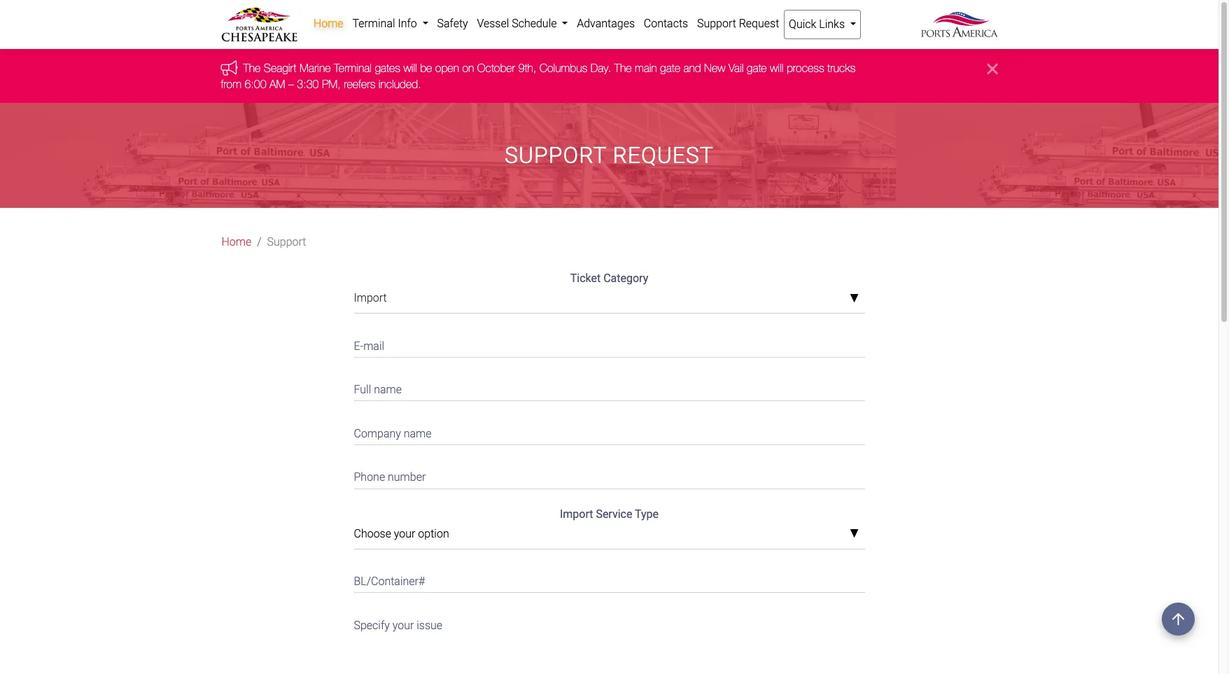 Task type: locate. For each thing, give the bounding box(es) containing it.
0 vertical spatial support request
[[697, 17, 779, 30]]

1 horizontal spatial gate
[[747, 62, 767, 74]]

1 ▼ from the top
[[849, 293, 859, 304]]

gate right vail
[[747, 62, 767, 74]]

1 vertical spatial home link
[[222, 234, 251, 251]]

ticket
[[570, 272, 601, 285]]

main
[[635, 62, 657, 74]]

close image
[[987, 60, 998, 77]]

your
[[394, 527, 415, 540], [392, 618, 414, 632]]

quick links link
[[784, 10, 861, 39]]

name for full name
[[374, 383, 402, 396]]

safety
[[437, 17, 468, 30]]

0 vertical spatial ▼
[[849, 293, 859, 304]]

BL/Container# text field
[[354, 566, 865, 593]]

import
[[354, 291, 387, 305], [560, 507, 593, 520]]

service
[[596, 507, 632, 520]]

import up e-mail
[[354, 291, 387, 305]]

0 horizontal spatial request
[[613, 142, 714, 169]]

your for specify
[[392, 618, 414, 632]]

1 vertical spatial ▼
[[849, 528, 859, 540]]

terminal up reefers
[[334, 62, 372, 74]]

e-
[[354, 339, 363, 352]]

vail
[[729, 62, 744, 74]]

the seagirt marine terminal gates will be open on october 9th, columbus day. the main gate and new vail gate will process trucks from 6:00 am – 3:30 pm, reefers included. link
[[221, 62, 856, 90]]

▼
[[849, 293, 859, 304], [849, 528, 859, 540]]

1 the from the left
[[243, 62, 261, 74]]

0 horizontal spatial support
[[267, 235, 306, 249]]

name right company
[[404, 427, 432, 440]]

1 vertical spatial your
[[392, 618, 414, 632]]

0 horizontal spatial home
[[222, 235, 251, 249]]

support
[[697, 17, 736, 30], [505, 142, 607, 169], [267, 235, 306, 249]]

1 horizontal spatial home
[[313, 17, 343, 30]]

from
[[221, 78, 241, 90]]

company name
[[354, 427, 432, 440]]

1 vertical spatial home
[[222, 235, 251, 249]]

gate left and
[[660, 62, 680, 74]]

choose
[[354, 527, 391, 540]]

name right "full"
[[374, 383, 402, 396]]

phone number
[[354, 471, 426, 484]]

1 horizontal spatial will
[[770, 62, 784, 74]]

1 gate from the left
[[660, 62, 680, 74]]

1 vertical spatial name
[[404, 427, 432, 440]]

full
[[354, 383, 371, 396]]

1 horizontal spatial request
[[739, 17, 779, 30]]

0 vertical spatial request
[[739, 17, 779, 30]]

your left option
[[394, 527, 415, 540]]

1 horizontal spatial import
[[560, 507, 593, 520]]

gate
[[660, 62, 680, 74], [747, 62, 767, 74]]

2 ▼ from the top
[[849, 528, 859, 540]]

name
[[374, 383, 402, 396], [404, 427, 432, 440]]

0 vertical spatial import
[[354, 291, 387, 305]]

home
[[313, 17, 343, 30], [222, 235, 251, 249]]

0 horizontal spatial import
[[354, 291, 387, 305]]

2 vertical spatial support
[[267, 235, 306, 249]]

specify
[[354, 618, 390, 632]]

import left service
[[560, 507, 593, 520]]

1 horizontal spatial home link
[[309, 10, 348, 38]]

choose your option
[[354, 527, 449, 540]]

0 horizontal spatial will
[[403, 62, 417, 74]]

option
[[418, 527, 449, 540]]

your left issue
[[392, 618, 414, 632]]

request
[[739, 17, 779, 30], [613, 142, 714, 169]]

0 vertical spatial support
[[697, 17, 736, 30]]

specify your issue
[[354, 618, 442, 632]]

full name
[[354, 383, 402, 396]]

will left process
[[770, 62, 784, 74]]

mail
[[363, 339, 384, 352]]

support request
[[697, 17, 779, 30], [505, 142, 714, 169]]

0 horizontal spatial gate
[[660, 62, 680, 74]]

0 horizontal spatial home link
[[222, 234, 251, 251]]

1 vertical spatial terminal
[[334, 62, 372, 74]]

the right day.
[[614, 62, 632, 74]]

0 vertical spatial your
[[394, 527, 415, 540]]

terminal left info
[[352, 17, 395, 30]]

1 vertical spatial import
[[560, 507, 593, 520]]

the up 6:00
[[243, 62, 261, 74]]

1 horizontal spatial name
[[404, 427, 432, 440]]

contacts link
[[639, 10, 693, 38]]

1 horizontal spatial the
[[614, 62, 632, 74]]

Company name text field
[[354, 418, 865, 445]]

Full name text field
[[354, 374, 865, 401]]

1 will from the left
[[403, 62, 417, 74]]

1 vertical spatial support
[[505, 142, 607, 169]]

terminal
[[352, 17, 395, 30], [334, 62, 372, 74]]

0 horizontal spatial the
[[243, 62, 261, 74]]

0 horizontal spatial name
[[374, 383, 402, 396]]

terminal inside the seagirt marine terminal gates will be open on october 9th, columbus day. the main gate and new vail gate will process trucks from 6:00 am – 3:30 pm, reefers included.
[[334, 62, 372, 74]]

will
[[403, 62, 417, 74], [770, 62, 784, 74]]

the
[[243, 62, 261, 74], [614, 62, 632, 74]]

0 vertical spatial home
[[313, 17, 343, 30]]

home link
[[309, 10, 348, 38], [222, 234, 251, 251]]

0 vertical spatial name
[[374, 383, 402, 396]]

bl/container#
[[354, 575, 425, 588]]

schedule
[[512, 17, 557, 30]]

will left be
[[403, 62, 417, 74]]

import for import
[[354, 291, 387, 305]]

advantages link
[[572, 10, 639, 38]]

bullhorn image
[[221, 60, 243, 75]]

advantages
[[577, 17, 635, 30]]



Task type: describe. For each thing, give the bounding box(es) containing it.
2 the from the left
[[614, 62, 632, 74]]

vessel schedule link
[[472, 10, 572, 38]]

links
[[819, 17, 845, 31]]

Specify your issue text field
[[354, 610, 865, 674]]

type
[[635, 507, 659, 520]]

vessel schedule
[[477, 17, 560, 30]]

1 vertical spatial support request
[[505, 142, 714, 169]]

2 will from the left
[[770, 62, 784, 74]]

pm,
[[322, 78, 341, 90]]

day.
[[591, 62, 611, 74]]

process
[[787, 62, 824, 74]]

name for company name
[[404, 427, 432, 440]]

6:00
[[245, 78, 266, 90]]

trucks
[[827, 62, 856, 74]]

quick links
[[789, 17, 848, 31]]

october
[[477, 62, 515, 74]]

3:30
[[297, 78, 319, 90]]

e-mail
[[354, 339, 384, 352]]

go to top image
[[1162, 603, 1195, 636]]

be
[[420, 62, 432, 74]]

issue
[[417, 618, 442, 632]]

▼ for choose your option
[[849, 528, 859, 540]]

company
[[354, 427, 401, 440]]

safety link
[[433, 10, 472, 38]]

gates
[[375, 62, 400, 74]]

vessel
[[477, 17, 509, 30]]

and
[[683, 62, 701, 74]]

terminal info
[[352, 17, 420, 30]]

0 vertical spatial terminal
[[352, 17, 395, 30]]

seagirt
[[264, 62, 296, 74]]

new
[[704, 62, 725, 74]]

0 vertical spatial home link
[[309, 10, 348, 38]]

2 horizontal spatial support
[[697, 17, 736, 30]]

2 gate from the left
[[747, 62, 767, 74]]

1 vertical spatial request
[[613, 142, 714, 169]]

Phone number text field
[[354, 462, 865, 489]]

the seagirt marine terminal gates will be open on october 9th, columbus day. the main gate and new vail gate will process trucks from 6:00 am – 3:30 pm, reefers included.
[[221, 62, 856, 90]]

reefers
[[344, 78, 375, 90]]

am
[[269, 78, 285, 90]]

category
[[603, 272, 648, 285]]

–
[[288, 78, 294, 90]]

info
[[398, 17, 417, 30]]

phone
[[354, 471, 385, 484]]

your for choose
[[394, 527, 415, 540]]

▼ for import
[[849, 293, 859, 304]]

on
[[462, 62, 474, 74]]

the seagirt marine terminal gates will be open on october 9th, columbus day. the main gate and new vail gate will process trucks from 6:00 am – 3:30 pm, reefers included. alert
[[0, 49, 1219, 103]]

marine
[[300, 62, 331, 74]]

support request link
[[693, 10, 784, 38]]

number
[[388, 471, 426, 484]]

import service type
[[560, 507, 659, 520]]

contacts
[[644, 17, 688, 30]]

terminal info link
[[348, 10, 433, 38]]

included.
[[379, 78, 421, 90]]

import for import service type
[[560, 507, 593, 520]]

1 horizontal spatial support
[[505, 142, 607, 169]]

columbus
[[539, 62, 587, 74]]

E-mail email field
[[354, 330, 865, 357]]

open
[[435, 62, 459, 74]]

9th,
[[518, 62, 536, 74]]

quick
[[789, 17, 816, 31]]

ticket category
[[570, 272, 648, 285]]



Task type: vqa. For each thing, say whether or not it's contained in the screenshot.
2nd gate from the right
yes



